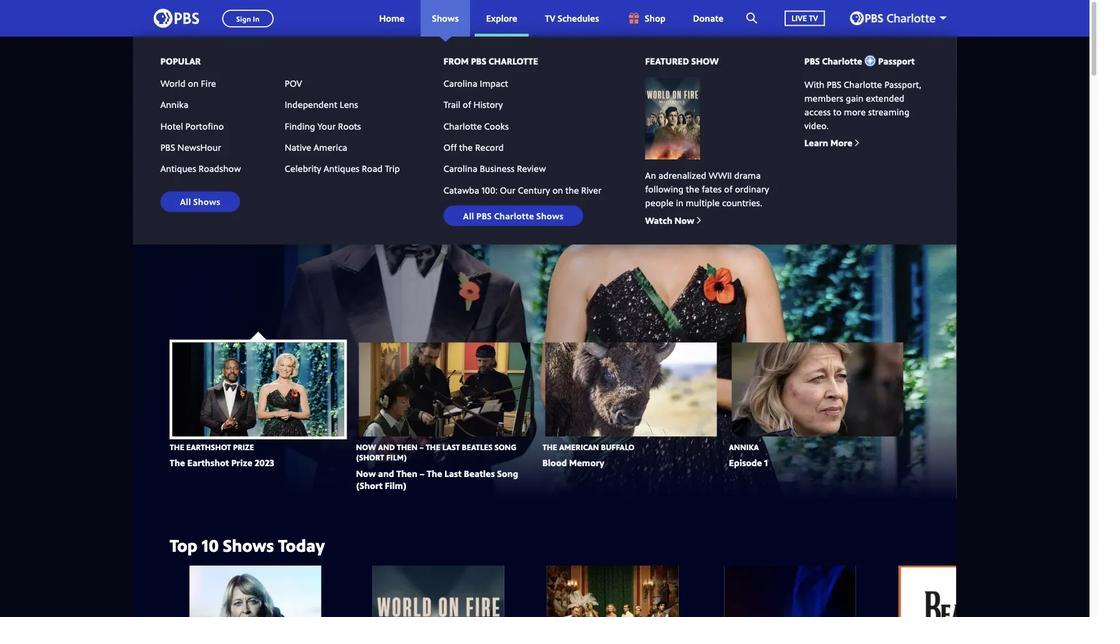 Task type: describe. For each thing, give the bounding box(es) containing it.
access
[[805, 105, 831, 118]]

video thumbnail: the earthshot prize the earthshot prize 2023 image
[[172, 343, 344, 437]]

trail
[[444, 98, 461, 111]]

shows down century
[[536, 210, 564, 222]]

with
[[805, 78, 825, 90]]

2 vertical spatial –
[[420, 468, 425, 480]]

passport
[[879, 55, 915, 67]]

fire
[[201, 77, 216, 89]]

charlotte cooks link
[[444, 120, 509, 132]]

more
[[844, 105, 866, 118]]

native america
[[285, 141, 348, 154]]

the earthshot prize image
[[170, 89, 341, 132]]

pbs for with pbs charlotte passport, members gain extended access to more streaming video.
[[827, 78, 842, 90]]

pbs image
[[154, 5, 199, 31]]

carolina impact
[[444, 77, 508, 89]]

explore link
[[475, 0, 529, 37]]

to
[[833, 105, 842, 118]]

passport,
[[885, 78, 922, 90]]

carolina for carolina business review
[[444, 163, 478, 175]]

business
[[480, 163, 515, 175]]

all pbs charlotte shows link
[[444, 206, 583, 226]]

shows down "celebrate"
[[193, 196, 220, 208]]

1 (short from the top
[[356, 453, 385, 464]]

portofino
[[185, 120, 224, 132]]

finding
[[285, 120, 315, 132]]

pbs newshour
[[160, 141, 221, 154]]

trail of history link
[[444, 98, 503, 111]]

1
[[765, 457, 768, 470]]

the left river
[[566, 184, 579, 196]]

annika episode 1
[[729, 442, 768, 470]]

gain
[[846, 92, 864, 104]]

1 now and then – the last beatles song (short film) link from the top
[[356, 442, 517, 464]]

independent
[[285, 98, 337, 111]]

1 vertical spatial song
[[497, 468, 518, 480]]

road
[[362, 163, 383, 175]]

celebrity antiques road trip
[[285, 163, 400, 175]]

environmental
[[209, 192, 269, 205]]

home
[[379, 12, 405, 24]]

all for all shows
[[180, 196, 191, 208]]

1 vertical spatial world on fire image
[[373, 566, 504, 618]]

pov link
[[285, 77, 400, 90]]

all pbs charlotte shows
[[463, 210, 564, 222]]

today
[[278, 534, 325, 558]]

hotel portofino
[[160, 120, 224, 132]]

donate
[[693, 12, 724, 24]]

charlotte down "trail of history" link
[[444, 120, 482, 132]]

the american buffalo blood memory
[[543, 442, 635, 470]]

antiques inside 'link'
[[160, 163, 196, 175]]

featured for featured show
[[645, 55, 689, 67]]

2 antiques from the left
[[324, 163, 360, 175]]

0 vertical spatial 2023
[[329, 146, 366, 169]]

an adrenalized wwii drama following the fates of ordinary people in multiple countries.
[[645, 169, 769, 209]]

world on fire
[[160, 77, 216, 89]]

1 vertical spatial last
[[445, 468, 462, 480]]

catawba
[[444, 184, 479, 196]]

people
[[645, 197, 674, 209]]

blood memory link
[[543, 457, 605, 470]]

pbs charlotte
[[805, 55, 863, 67]]

catawba 100: our century on the river
[[444, 184, 602, 196]]

1 horizontal spatial on
[[553, 184, 563, 196]]

independent lens link
[[285, 98, 400, 111]]

streaming
[[868, 105, 910, 118]]

memory
[[569, 457, 605, 470]]

learn more
[[805, 137, 853, 149]]

0 vertical spatial film)
[[386, 453, 407, 464]]

members
[[805, 92, 844, 104]]

the inside an adrenalized wwii drama following the fates of ordinary people in multiple countries.
[[686, 183, 700, 195]]

review
[[517, 163, 546, 175]]

pov
[[285, 77, 302, 89]]

now and then – the last beatles song (short film) image
[[899, 566, 1030, 618]]

learn
[[805, 137, 829, 149]]

hotel portofino image
[[547, 566, 679, 618]]

the right "off"
[[459, 141, 473, 154]]

finding your roots link
[[285, 120, 400, 132]]

– inside "celebrate the recipients of the earthshot prize – prince william's environmental award."
[[362, 178, 367, 191]]

2 watch now link from the left
[[170, 215, 270, 235]]

our
[[500, 184, 516, 196]]

carolina impact link
[[444, 77, 508, 89]]

all for all pbs charlotte shows
[[463, 210, 474, 222]]

the inside the american buffalo blood memory
[[543, 442, 557, 453]]

video thumbnail: annika episode 1 image
[[732, 343, 904, 437]]

shop link
[[615, 0, 677, 37]]

2 the earthshot prize 2023 link from the top
[[170, 457, 274, 470]]

pbs for from pbs charlotte
[[471, 55, 487, 67]]

carolina business review link
[[444, 163, 546, 175]]

schedules
[[558, 12, 599, 24]]

2 and from the top
[[378, 468, 394, 480]]

0 vertical spatial then
[[397, 442, 418, 453]]

pbs charlotte image
[[850, 11, 936, 25]]

1 horizontal spatial of
[[463, 98, 471, 111]]

pbs up with
[[805, 55, 820, 67]]

of inside an adrenalized wwii drama following the fates of ordinary people in multiple countries.
[[724, 183, 733, 195]]

charlotte cooks
[[444, 120, 509, 132]]

1 the earthshot prize 2023 link from the top
[[170, 146, 398, 169]]

0 horizontal spatial on
[[188, 77, 199, 89]]

video thumbnail: now and then – the last beatles song (short film) now and then – the last beatles song (short film) image
[[359, 343, 531, 437]]

record
[[475, 141, 504, 154]]

from
[[444, 55, 469, 67]]

1 and from the top
[[378, 442, 395, 453]]

10
[[202, 534, 219, 558]]

home link
[[368, 0, 416, 37]]

learn more link
[[805, 137, 860, 149]]

all shows
[[180, 196, 220, 208]]

in
[[676, 197, 684, 209]]

independent lens
[[285, 98, 358, 111]]

your
[[318, 120, 336, 132]]

annika image
[[190, 566, 321, 618]]

featured for featured shows
[[170, 63, 214, 75]]

100:
[[482, 184, 498, 196]]

shows right 10
[[223, 534, 274, 558]]

native america link
[[285, 141, 400, 154]]

celebrate
[[170, 178, 209, 191]]

2023 inside 'the earthshot prize the earthshot prize 2023'
[[255, 457, 274, 470]]



Task type: vqa. For each thing, say whether or not it's contained in the screenshot.
Carolina Impact element
no



Task type: locate. For each thing, give the bounding box(es) containing it.
fates
[[702, 183, 722, 195]]

annika for annika episode 1
[[729, 442, 759, 453]]

more
[[831, 137, 853, 149]]

nova image
[[725, 566, 856, 618]]

on right century
[[553, 184, 563, 196]]

0 horizontal spatial watch
[[202, 219, 229, 231]]

watch now link down the all shows link
[[170, 215, 270, 235]]

hotel portofino link
[[160, 120, 276, 132]]

watch now down environmental
[[202, 219, 251, 231]]

pbs up 'members'
[[827, 78, 842, 90]]

1 horizontal spatial watch now link
[[645, 214, 702, 226]]

annika for annika
[[160, 98, 188, 111]]

charlotte
[[489, 55, 538, 67], [822, 55, 863, 67], [844, 78, 882, 90], [444, 120, 482, 132], [494, 210, 534, 222]]

featured up world on fire in the left of the page
[[170, 63, 214, 75]]

of up award.
[[270, 178, 278, 191]]

the
[[170, 146, 199, 169], [281, 178, 296, 191], [170, 442, 184, 453], [426, 442, 441, 453], [543, 442, 557, 453], [170, 457, 185, 470], [427, 468, 442, 480]]

carolina
[[444, 77, 478, 89], [444, 163, 478, 175]]

charlotte for with pbs charlotte passport, members gain extended access to more streaming video.
[[844, 78, 882, 90]]

0 horizontal spatial tv
[[545, 12, 556, 24]]

annika inside annika episode 1
[[729, 442, 759, 453]]

tv right live on the top right of the page
[[809, 13, 818, 24]]

off the record
[[444, 141, 504, 154]]

then
[[397, 442, 418, 453], [396, 468, 418, 480]]

1 vertical spatial now and then – the last beatles song (short film) link
[[356, 468, 518, 492]]

impact
[[480, 77, 508, 89]]

drama
[[735, 169, 761, 182]]

prize inside "celebrate the recipients of the earthshot prize – prince william's environmental award."
[[340, 178, 360, 191]]

watch now down in
[[645, 214, 695, 226]]

search image
[[747, 13, 758, 23]]

0 vertical spatial on
[[188, 77, 199, 89]]

0 vertical spatial (short
[[356, 453, 385, 464]]

the earthshot prize link
[[170, 442, 254, 453]]

tv inside tv schedules link
[[545, 12, 556, 24]]

tv schedules
[[545, 12, 599, 24]]

the earthshot prize 2023 link up "celebrate the recipients of the earthshot prize – prince william's environmental award."
[[170, 146, 398, 169]]

last
[[442, 442, 460, 453], [445, 468, 462, 480]]

prize
[[285, 146, 325, 169], [340, 178, 360, 191], [233, 442, 254, 453], [231, 457, 252, 470]]

featured left show
[[645, 55, 689, 67]]

1 horizontal spatial tv
[[809, 13, 818, 24]]

river
[[581, 184, 602, 196]]

charlotte up gain
[[844, 78, 882, 90]]

charlotte up impact
[[489, 55, 538, 67]]

1 horizontal spatial annika link
[[729, 442, 759, 453]]

film)
[[386, 453, 407, 464], [385, 480, 407, 492]]

0 horizontal spatial 2023
[[255, 457, 274, 470]]

of
[[463, 98, 471, 111], [270, 178, 278, 191], [724, 183, 733, 195]]

with pbs charlotte passport, members gain extended access to more streaming video.
[[805, 78, 922, 131]]

watch now for first watch now link from the left
[[645, 214, 695, 226]]

watch for first watch now link from the left
[[645, 214, 673, 226]]

blood
[[543, 457, 567, 470]]

0 horizontal spatial all
[[180, 196, 191, 208]]

0 vertical spatial annika
[[160, 98, 188, 111]]

charlotte down our
[[494, 210, 534, 222]]

annika link down world on fire link
[[160, 98, 276, 111]]

1 vertical spatial all
[[463, 210, 474, 222]]

now and then – the last beatles song (short film) link
[[356, 442, 517, 464], [356, 468, 518, 492]]

0 vertical spatial annika link
[[160, 98, 276, 111]]

all down catawba at top
[[463, 210, 474, 222]]

tv left schedules
[[545, 12, 556, 24]]

earthshot inside "celebrate the recipients of the earthshot prize – prince william's environmental award."
[[298, 178, 338, 191]]

award.
[[272, 192, 299, 205]]

antiques up "celebrate"
[[160, 163, 196, 175]]

live
[[792, 13, 807, 24]]

watch now for 1st watch now link from right
[[202, 219, 251, 231]]

watch now link down in
[[645, 214, 702, 226]]

roots
[[338, 120, 361, 132]]

annika
[[160, 98, 188, 111], [729, 442, 759, 453]]

the earthshot prize 2023 link
[[170, 146, 398, 169], [170, 457, 274, 470]]

shows up from
[[432, 12, 459, 24]]

2023
[[329, 146, 366, 169], [255, 457, 274, 470]]

0 horizontal spatial annika
[[160, 98, 188, 111]]

0 vertical spatial beatles
[[462, 442, 493, 453]]

celebrate the recipients of the earthshot prize – prince william's environmental award.
[[170, 178, 395, 205]]

pbs right from
[[471, 55, 487, 67]]

countries.
[[722, 197, 763, 209]]

featured shows
[[170, 63, 248, 75]]

pbs for all pbs charlotte shows
[[476, 210, 492, 222]]

top
[[170, 534, 198, 558]]

off the record link
[[444, 141, 504, 154]]

1 vertical spatial (short
[[356, 480, 383, 492]]

1 horizontal spatial 2023
[[329, 146, 366, 169]]

1 horizontal spatial world on fire image
[[645, 77, 700, 160]]

roadshow
[[199, 163, 241, 175]]

0 horizontal spatial watch now link
[[170, 215, 270, 235]]

watch for 1st watch now link from right
[[202, 219, 229, 231]]

watch now
[[645, 214, 695, 226], [202, 219, 251, 231]]

0 vertical spatial now and then – the last beatles song (short film) link
[[356, 442, 517, 464]]

watch down people
[[645, 214, 673, 226]]

history
[[474, 98, 503, 111]]

episode
[[729, 457, 762, 470]]

1 antiques from the left
[[160, 163, 196, 175]]

finding your roots
[[285, 120, 361, 132]]

the up multiple
[[686, 183, 700, 195]]

shows up world on fire link
[[216, 63, 248, 75]]

of right trail
[[463, 98, 471, 111]]

2 carolina from the top
[[444, 163, 478, 175]]

buffalo
[[601, 442, 635, 453]]

1 vertical spatial and
[[378, 468, 394, 480]]

annika down world
[[160, 98, 188, 111]]

on left fire
[[188, 77, 199, 89]]

1 carolina from the top
[[444, 77, 478, 89]]

1 watch now link from the left
[[645, 214, 702, 226]]

(short
[[356, 453, 385, 464], [356, 480, 383, 492]]

0 horizontal spatial watch now
[[202, 219, 251, 231]]

watch down the all shows link
[[202, 219, 229, 231]]

an
[[645, 169, 656, 182]]

the down antiques roadshow 'link'
[[212, 178, 225, 191]]

shop
[[645, 12, 666, 24]]

donate link
[[682, 0, 735, 37]]

trail of history
[[444, 98, 503, 111]]

wwii
[[709, 169, 732, 182]]

adrenalized
[[659, 169, 707, 182]]

pbs inside with pbs charlotte passport, members gain extended access to more streaming video.
[[827, 78, 842, 90]]

1 vertical spatial carolina
[[444, 163, 478, 175]]

and
[[378, 442, 395, 453], [378, 468, 394, 480]]

annika link
[[160, 98, 276, 111], [729, 442, 759, 453]]

0 vertical spatial and
[[378, 442, 395, 453]]

carolina for carolina impact
[[444, 77, 478, 89]]

carolina down from
[[444, 77, 478, 89]]

0 horizontal spatial world on fire image
[[373, 566, 504, 618]]

charlotte up with
[[822, 55, 863, 67]]

trip
[[385, 163, 400, 175]]

2 (short from the top
[[356, 480, 383, 492]]

episode 1 link
[[729, 457, 768, 470]]

1 vertical spatial 2023
[[255, 457, 274, 470]]

ordinary
[[735, 183, 769, 195]]

annika up episode
[[729, 442, 759, 453]]

the earthshot prize 2023
[[170, 146, 366, 169]]

–
[[362, 178, 367, 191], [420, 442, 424, 453], [420, 468, 425, 480]]

celebrity
[[285, 163, 321, 175]]

antiques down native america link
[[324, 163, 360, 175]]

catawba 100: our century on the river link
[[444, 184, 602, 196]]

1 vertical spatial the earthshot prize 2023 link
[[170, 457, 274, 470]]

0 vertical spatial carolina
[[444, 77, 478, 89]]

all shows link
[[160, 192, 240, 212]]

tv inside live tv link
[[809, 13, 818, 24]]

all down "celebrate"
[[180, 196, 191, 208]]

2 horizontal spatial of
[[724, 183, 733, 195]]

featured
[[645, 55, 689, 67], [170, 63, 214, 75]]

the earthshot prize the earthshot prize 2023
[[170, 442, 274, 470]]

0 vertical spatial all
[[180, 196, 191, 208]]

charlotte for all pbs charlotte shows
[[494, 210, 534, 222]]

0 vertical spatial last
[[442, 442, 460, 453]]

charlotte for from pbs charlotte
[[489, 55, 538, 67]]

world on fire image
[[645, 77, 700, 160], [373, 566, 504, 618]]

explore
[[486, 12, 518, 24]]

of down wwii
[[724, 183, 733, 195]]

extended
[[866, 92, 905, 104]]

the earthshot prize 2023 link down "the earthshot prize" link
[[170, 457, 274, 470]]

newshour
[[178, 141, 221, 154]]

0 vertical spatial world on fire image
[[645, 77, 700, 160]]

2 now and then – the last beatles song (short film) link from the top
[[356, 468, 518, 492]]

annika link up episode
[[729, 442, 759, 453]]

the inside "celebrate the recipients of the earthshot prize – prince william's environmental award."
[[281, 178, 296, 191]]

prince
[[369, 178, 395, 191]]

tv schedules link
[[534, 0, 611, 37]]

carolina business review
[[444, 163, 546, 175]]

off
[[444, 141, 457, 154]]

watch now link
[[645, 214, 702, 226], [170, 215, 270, 235]]

century
[[518, 184, 550, 196]]

world
[[160, 77, 186, 89]]

1 horizontal spatial antiques
[[324, 163, 360, 175]]

top 10 shows today
[[170, 534, 325, 558]]

1 vertical spatial then
[[396, 468, 418, 480]]

william's
[[170, 192, 207, 205]]

1 vertical spatial –
[[420, 442, 424, 453]]

1 vertical spatial annika
[[729, 442, 759, 453]]

0 horizontal spatial antiques
[[160, 163, 196, 175]]

charlotte inside with pbs charlotte passport, members gain extended access to more streaming video.
[[844, 78, 882, 90]]

1 horizontal spatial featured
[[645, 55, 689, 67]]

shows link
[[421, 0, 470, 37]]

antiques roadshow link
[[160, 163, 276, 175]]

1 vertical spatial annika link
[[729, 442, 759, 453]]

1 vertical spatial beatles
[[464, 468, 495, 480]]

live tv
[[792, 13, 818, 24]]

pbs down 100:
[[476, 210, 492, 222]]

carolina up catawba at top
[[444, 163, 478, 175]]

the inside "celebrate the recipients of the earthshot prize – prince william's environmental award."
[[212, 178, 225, 191]]

0 vertical spatial –
[[362, 178, 367, 191]]

1 horizontal spatial watch
[[645, 214, 673, 226]]

cooks
[[484, 120, 509, 132]]

1 vertical spatial film)
[[385, 480, 407, 492]]

following
[[645, 183, 684, 195]]

lens
[[340, 98, 358, 111]]

0 horizontal spatial annika link
[[160, 98, 276, 111]]

video thumbnail: the american buffalo blood memory image
[[546, 343, 717, 437]]

0 vertical spatial the earthshot prize 2023 link
[[170, 146, 398, 169]]

0 vertical spatial song
[[495, 442, 517, 453]]

all
[[180, 196, 191, 208], [463, 210, 474, 222]]

0 horizontal spatial featured
[[170, 63, 214, 75]]

1 vertical spatial on
[[553, 184, 563, 196]]

1 horizontal spatial annika
[[729, 442, 759, 453]]

1 horizontal spatial watch now
[[645, 214, 695, 226]]

1 horizontal spatial all
[[463, 210, 474, 222]]

of inside "celebrate the recipients of the earthshot prize – prince william's environmental award."
[[270, 178, 278, 191]]

0 horizontal spatial of
[[270, 178, 278, 191]]

pbs down the hotel
[[160, 141, 175, 154]]



